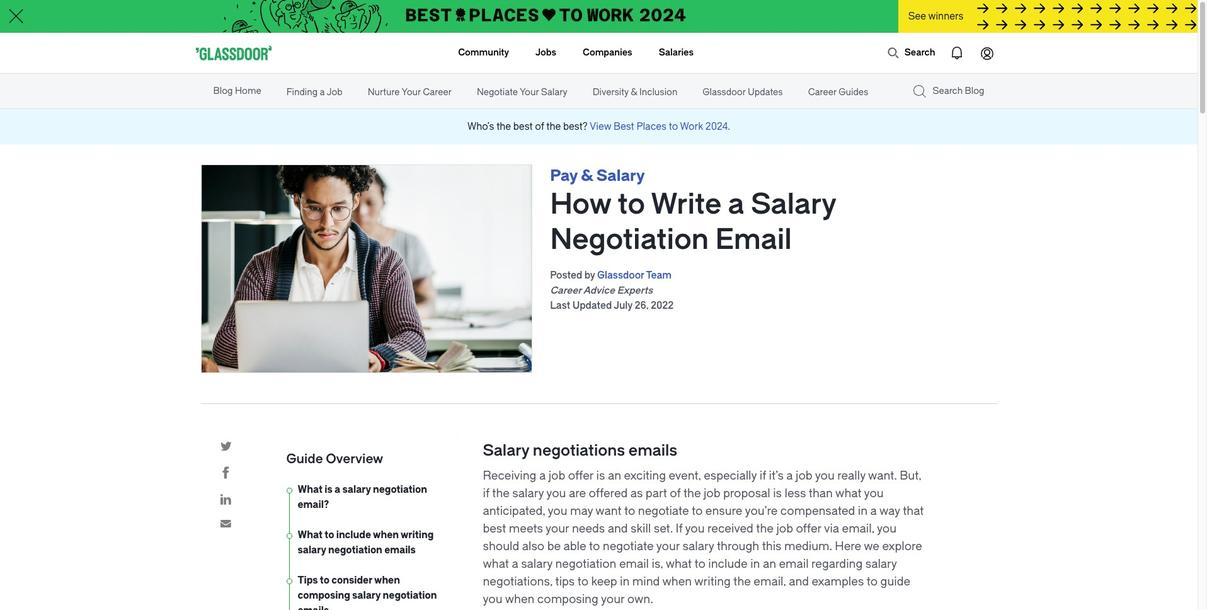 Task type: vqa. For each thing, say whether or not it's contained in the screenshot.
right the Glassdoor
yes



Task type: describe. For each thing, give the bounding box(es) containing it.
are
[[569, 487, 586, 500]]

composing inside the receiving a job offer is an exciting event, especially if it's a job you really want. but, if the salary you are offered as part of the job proposal is less than what you anticipated, you may want to negotiate to ensure you're compensated in a way that best meets your needs and skill set. if you received the job offer via email, you should also be able to negotiate your salary through this medium. here we explore what a salary negotiation email is, what to include in an email regarding salary negotiations, tips to keep in mind when writing the email, and examples to guide you when composing your own.
[[538, 593, 599, 606]]

is,
[[652, 557, 663, 571]]

blog home
[[213, 86, 261, 96]]

a left way
[[871, 504, 877, 518]]

1 horizontal spatial email,
[[842, 522, 875, 536]]

want
[[596, 504, 622, 518]]

ensure
[[706, 504, 743, 518]]

search for search
[[905, 47, 936, 58]]

a right the it's
[[787, 469, 793, 483]]

1 horizontal spatial in
[[751, 557, 760, 571]]

when down negotiations,
[[505, 593, 535, 606]]

2022
[[651, 300, 674, 311]]

last
[[550, 300, 571, 311]]

set.
[[654, 522, 673, 536]]

inclusion
[[640, 87, 678, 98]]

0 vertical spatial glassdoor
[[703, 87, 746, 98]]

share this post on facebook image
[[223, 466, 229, 479]]

but,
[[900, 469, 922, 483]]

best inside the receiving a job offer is an exciting event, especially if it's a job you really want. but, if the salary you are offered as part of the job proposal is less than what you anticipated, you may want to negotiate to ensure you're compensated in a way that best meets your needs and skill set. if you received the job offer via email, you should also be able to negotiate your salary through this medium. here we explore what a salary negotiation email is, what to include in an email regarding salary negotiations, tips to keep in mind when writing the email, and examples to guide you when composing your own.
[[483, 522, 506, 536]]

salary up anticipated,
[[513, 487, 544, 500]]

what is a salary negotiation email?
[[298, 484, 427, 511]]

1 horizontal spatial what
[[666, 557, 692, 571]]

should
[[483, 540, 520, 553]]

you right if
[[685, 522, 705, 536]]

salary up email
[[751, 188, 836, 221]]

you're
[[745, 504, 778, 518]]

negotiation
[[550, 224, 709, 256]]

you down want.
[[865, 487, 884, 500]]

glassdoor updates
[[703, 87, 783, 98]]

to left work
[[669, 121, 678, 132]]

1 vertical spatial an
[[763, 557, 777, 571]]

part
[[646, 487, 667, 500]]

way
[[880, 504, 901, 518]]

finding
[[287, 87, 318, 98]]

1 horizontal spatial if
[[760, 469, 767, 483]]

winners
[[929, 11, 964, 22]]

jobs
[[536, 47, 557, 58]]

2 blog from the left
[[965, 86, 985, 96]]

team
[[646, 270, 672, 281]]

less
[[785, 487, 806, 500]]

search button
[[881, 40, 942, 66]]

search blog
[[933, 86, 985, 96]]

see
[[909, 11, 927, 22]]

diversity
[[593, 87, 629, 98]]

the down receiving
[[492, 487, 510, 500]]

best?
[[564, 121, 588, 132]]

the right who's
[[497, 121, 511, 132]]

2024.
[[706, 121, 731, 132]]

receiving a job offer is an exciting event, especially if it's a job you really want. but, if the salary you are offered as part of the job proposal is less than what you anticipated, you may want to negotiate to ensure you're compensated in a way that best meets your needs and skill set. if you received the job offer via email, you should also be able to negotiate your salary through this medium. here we explore what a salary negotiation email is, what to include in an email regarding salary negotiations, tips to keep in mind when writing the email, and examples to guide you when composing your own.
[[483, 469, 924, 606]]

2 horizontal spatial is
[[774, 487, 782, 500]]

& for diversity & inclusion
[[631, 87, 638, 98]]

keep
[[592, 575, 618, 589]]

negotiations
[[533, 442, 625, 460]]

pay & salary how to write a salary negotiation email
[[550, 167, 836, 256]]

through
[[717, 540, 760, 553]]

consider
[[332, 575, 373, 586]]

salary negotiations emails
[[483, 442, 678, 460]]

work
[[680, 121, 704, 132]]

nurture your career
[[368, 87, 452, 98]]

pay & salary link
[[550, 167, 645, 185]]

lottie animation container image inside search button
[[887, 47, 900, 59]]

email
[[716, 224, 792, 256]]

best
[[614, 121, 635, 132]]

negotiation inside what to include when writing salary negotiation emails
[[328, 545, 383, 556]]

what is a salary negotiation email? link
[[298, 482, 445, 528]]

examples
[[812, 575, 864, 589]]

how
[[550, 188, 612, 221]]

salary down received
[[683, 540, 714, 553]]

2 horizontal spatial emails
[[629, 442, 678, 460]]

negotiation inside the receiving a job offer is an exciting event, especially if it's a job you really want. but, if the salary you are offered as part of the job proposal is less than what you anticipated, you may want to negotiate to ensure you're compensated in a way that best meets your needs and skill set. if you received the job offer via email, you should also be able to negotiate your salary through this medium. here we explore what a salary negotiation email is, what to include in an email regarding salary negotiations, tips to keep in mind when writing the email, and examples to guide you when composing your own.
[[556, 557, 617, 571]]

0 horizontal spatial career
[[423, 87, 452, 98]]

anticipated,
[[483, 504, 545, 518]]

salary up how
[[597, 167, 645, 185]]

1 horizontal spatial and
[[789, 575, 809, 589]]

want.
[[869, 469, 897, 483]]

to right is,
[[695, 557, 706, 571]]

companies
[[583, 47, 633, 58]]

updated
[[573, 300, 612, 311]]

1 email from the left
[[620, 557, 649, 571]]

guide
[[881, 575, 911, 589]]

lottie animation container image inside search button
[[887, 47, 900, 59]]

to left ensure
[[692, 504, 703, 518]]

career inside "posted by glassdoor team career advice experts last updated july 26, 2022"
[[550, 285, 582, 296]]

overview
[[326, 452, 383, 466]]

emails for what to include when writing salary negotiation emails
[[385, 545, 416, 556]]

view
[[590, 121, 612, 132]]

especially
[[704, 469, 757, 483]]

proposal
[[724, 487, 771, 500]]

blog home link
[[211, 75, 264, 108]]

a up negotiations,
[[512, 557, 519, 571]]

view best places to work 2024. link
[[590, 121, 731, 132]]

what for what is a salary negotiation email?
[[298, 484, 323, 495]]

1 horizontal spatial offer
[[796, 522, 822, 536]]

companies link
[[583, 33, 633, 73]]

1 vertical spatial negotiate
[[603, 540, 654, 553]]

you down negotiations,
[[483, 593, 503, 606]]

also
[[522, 540, 545, 553]]

guide
[[286, 452, 323, 466]]

composing inside tips to consider when composing salary negotiation emails
[[298, 590, 350, 601]]

salary up receiving
[[483, 442, 530, 460]]

writing inside what to include when writing salary negotiation emails
[[401, 529, 434, 541]]

a inside what is a salary negotiation email?
[[335, 484, 341, 495]]

receiving
[[483, 469, 537, 483]]

write
[[651, 188, 722, 221]]

2 horizontal spatial what
[[836, 487, 862, 500]]

when inside what to include when writing salary negotiation emails
[[373, 529, 399, 541]]

when down is,
[[663, 575, 692, 589]]

see winners
[[909, 11, 964, 22]]

needs
[[572, 522, 605, 536]]

than
[[809, 487, 833, 500]]

salaries
[[659, 47, 694, 58]]

to inside tips to consider when composing salary negotiation emails
[[320, 575, 330, 586]]

if
[[676, 522, 683, 536]]

0 vertical spatial offer
[[568, 469, 594, 483]]

1 horizontal spatial your
[[601, 593, 625, 606]]

you down way
[[877, 522, 897, 536]]

salary down jobs link
[[541, 87, 568, 98]]



Task type: locate. For each thing, give the bounding box(es) containing it.
to right the tips
[[320, 575, 330, 586]]

to left guide
[[867, 575, 878, 589]]

0 horizontal spatial your
[[402, 87, 421, 98]]

what down should
[[483, 557, 509, 571]]

include inside the receiving a job offer is an exciting event, especially if it's a job you really want. but, if the salary you are offered as part of the job proposal is less than what you anticipated, you may want to negotiate to ensure you're compensated in a way that best meets your needs and skill set. if you received the job offer via email, you should also be able to negotiate your salary through this medium. here we explore what a salary negotiation email is, what to include in an email regarding salary negotiations, tips to keep in mind when writing the email, and examples to guide you when composing your own.
[[709, 557, 748, 571]]

what for what to include when writing salary negotiation emails
[[298, 529, 323, 541]]

writing
[[401, 529, 434, 541], [695, 575, 731, 589]]

0 horizontal spatial if
[[483, 487, 490, 500]]

1 vertical spatial in
[[751, 557, 760, 571]]

1 horizontal spatial is
[[597, 469, 605, 483]]

1 horizontal spatial &
[[631, 87, 638, 98]]

negotiation up consider
[[328, 545, 383, 556]]

diversity & inclusion
[[593, 87, 678, 98]]

0 vertical spatial search
[[905, 47, 936, 58]]

salary down overview
[[343, 484, 371, 495]]

when
[[373, 529, 399, 541], [374, 575, 400, 586], [663, 575, 692, 589], [505, 593, 535, 606]]

1 horizontal spatial best
[[514, 121, 533, 132]]

of
[[535, 121, 544, 132], [670, 487, 681, 500]]

0 vertical spatial and
[[608, 522, 628, 536]]

search down search button
[[933, 86, 963, 96]]

salary
[[343, 484, 371, 495], [513, 487, 544, 500], [683, 540, 714, 553], [298, 545, 326, 556], [521, 557, 553, 571], [866, 557, 897, 571], [352, 590, 381, 601]]

what to include when writing salary negotiation emails
[[298, 529, 434, 556]]

event,
[[669, 469, 701, 483]]

0 vertical spatial writing
[[401, 529, 434, 541]]

emails inside what to include when writing salary negotiation emails
[[385, 545, 416, 556]]

offer
[[568, 469, 594, 483], [796, 522, 822, 536]]

share this post on linkedin image
[[221, 494, 231, 505]]

include down what is a salary negotiation email? link
[[336, 529, 371, 541]]

negotiation inside tips to consider when composing salary negotiation emails
[[383, 590, 437, 601]]

email down medium.
[[779, 557, 809, 571]]

is up email? in the left bottom of the page
[[325, 484, 333, 495]]

explore
[[883, 540, 923, 553]]

and down want
[[608, 522, 628, 536]]

negotiation down what to include when writing salary negotiation emails link
[[383, 590, 437, 601]]

a up email
[[728, 188, 745, 221]]

career
[[423, 87, 452, 98], [808, 87, 837, 98], [550, 285, 582, 296]]

negotiation inside what is a salary negotiation email?
[[373, 484, 427, 495]]

0 vertical spatial what
[[298, 484, 323, 495]]

1 vertical spatial offer
[[796, 522, 822, 536]]

offer up are
[[568, 469, 594, 483]]

negotiate
[[477, 87, 518, 98]]

negotiate down skill
[[603, 540, 654, 553]]

job down negotiations
[[549, 469, 566, 483]]

1 vertical spatial email,
[[754, 575, 786, 589]]

compensated
[[781, 504, 856, 518]]

writing down what is a salary negotiation email? link
[[401, 529, 434, 541]]

able
[[564, 540, 587, 553]]

0 horizontal spatial writing
[[401, 529, 434, 541]]

0 horizontal spatial of
[[535, 121, 544, 132]]

a down guide overview
[[335, 484, 341, 495]]

0 horizontal spatial email,
[[754, 575, 786, 589]]

email up the mind
[[620, 557, 649, 571]]

pay
[[550, 167, 578, 185]]

places
[[637, 121, 667, 132]]

0 vertical spatial in
[[858, 504, 868, 518]]

home
[[235, 86, 261, 96]]

medium.
[[785, 540, 833, 553]]

2 vertical spatial in
[[620, 575, 630, 589]]

and down medium.
[[789, 575, 809, 589]]

the down event,
[[684, 487, 701, 500]]

tips
[[298, 575, 318, 586]]

& inside pay & salary how to write a salary negotiation email
[[581, 167, 593, 185]]

email
[[620, 557, 649, 571], [779, 557, 809, 571]]

job
[[327, 87, 343, 98]]

what down email? in the left bottom of the page
[[298, 529, 323, 541]]

glassdoor up experts
[[598, 270, 645, 281]]

via
[[824, 522, 840, 536]]

salary down "we"
[[866, 557, 897, 571]]

nurture
[[368, 87, 400, 98]]

is
[[597, 469, 605, 483], [325, 484, 333, 495], [774, 487, 782, 500]]

0 horizontal spatial email
[[620, 557, 649, 571]]

negotiation
[[373, 484, 427, 495], [328, 545, 383, 556], [556, 557, 617, 571], [383, 590, 437, 601]]

job up this
[[777, 522, 794, 536]]

1 your from the left
[[402, 87, 421, 98]]

0 horizontal spatial and
[[608, 522, 628, 536]]

to up negotiation
[[618, 188, 645, 221]]

negotiate
[[638, 504, 689, 518], [603, 540, 654, 553]]

1 vertical spatial best
[[483, 522, 506, 536]]

community link
[[458, 33, 509, 73]]

search inside search button
[[905, 47, 936, 58]]

when inside tips to consider when composing salary negotiation emails
[[374, 575, 400, 586]]

0 vertical spatial email,
[[842, 522, 875, 536]]

2 horizontal spatial your
[[657, 540, 680, 553]]

2 vertical spatial your
[[601, 593, 625, 606]]

0 horizontal spatial &
[[581, 167, 593, 185]]

the down through
[[734, 575, 751, 589]]

composing down the tips
[[298, 590, 350, 601]]

an up offered
[[608, 469, 622, 483]]

best
[[514, 121, 533, 132], [483, 522, 506, 536]]

best down negotiate your salary
[[514, 121, 533, 132]]

0 horizontal spatial is
[[325, 484, 333, 495]]

salary inside what to include when writing salary negotiation emails
[[298, 545, 326, 556]]

emails down the tips
[[298, 605, 329, 610]]

0 horizontal spatial best
[[483, 522, 506, 536]]

in right keep
[[620, 575, 630, 589]]

if down receiving
[[483, 487, 490, 500]]

2 horizontal spatial career
[[808, 87, 837, 98]]

0 horizontal spatial include
[[336, 529, 371, 541]]

1 vertical spatial glassdoor
[[598, 270, 645, 281]]

tips to consider when composing salary negotiation emails
[[298, 575, 437, 610]]

composing down "tips"
[[538, 593, 599, 606]]

your
[[546, 522, 569, 536], [657, 540, 680, 553], [601, 593, 625, 606]]

2 what from the top
[[298, 529, 323, 541]]

1 horizontal spatial an
[[763, 557, 777, 571]]

regarding
[[812, 557, 863, 571]]

exciting
[[624, 469, 666, 483]]

1 vertical spatial of
[[670, 487, 681, 500]]

offered
[[589, 487, 628, 500]]

to down needs
[[589, 540, 600, 553]]

when down what is a salary negotiation email? link
[[373, 529, 399, 541]]

26,
[[635, 300, 649, 311]]

blog inside blog home link
[[213, 86, 233, 96]]

1 vertical spatial search
[[933, 86, 963, 96]]

1 horizontal spatial glassdoor
[[703, 87, 746, 98]]

negotiation down overview
[[373, 484, 427, 495]]

email,
[[842, 522, 875, 536], [754, 575, 786, 589]]

1 vertical spatial if
[[483, 487, 490, 500]]

0 horizontal spatial your
[[546, 522, 569, 536]]

1 horizontal spatial emails
[[385, 545, 416, 556]]

salary down also
[[521, 557, 553, 571]]

blog
[[213, 86, 233, 96], [965, 86, 985, 96]]

career guides
[[808, 87, 869, 98]]

a left job
[[320, 87, 325, 98]]

include
[[336, 529, 371, 541], [709, 557, 748, 571]]

in down through
[[751, 557, 760, 571]]

who's the best of the best? view best places to work 2024.
[[468, 121, 731, 132]]

1 horizontal spatial include
[[709, 557, 748, 571]]

to down email? in the left bottom of the page
[[325, 529, 334, 541]]

what inside what is a salary negotiation email?
[[298, 484, 323, 495]]

emails up tips to consider when composing salary negotiation emails link on the bottom left of the page
[[385, 545, 416, 556]]

1 blog from the left
[[213, 86, 233, 96]]

salary down consider
[[352, 590, 381, 601]]

what right is,
[[666, 557, 692, 571]]

0 horizontal spatial in
[[620, 575, 630, 589]]

glassdoor up '2024.'
[[703, 87, 746, 98]]

you left are
[[547, 487, 566, 500]]

0 horizontal spatial an
[[608, 469, 622, 483]]

is down the it's
[[774, 487, 782, 500]]

1 horizontal spatial your
[[520, 87, 539, 98]]

0 horizontal spatial blog
[[213, 86, 233, 96]]

in left way
[[858, 504, 868, 518]]

as
[[631, 487, 643, 500]]

2 vertical spatial emails
[[298, 605, 329, 610]]

job up less at the right of the page
[[796, 469, 813, 483]]

search down see
[[905, 47, 936, 58]]

search for search blog
[[933, 86, 963, 96]]

2 your from the left
[[520, 87, 539, 98]]

emails inside tips to consider when composing salary negotiation emails
[[298, 605, 329, 610]]

0 vertical spatial &
[[631, 87, 638, 98]]

to inside what to include when writing salary negotiation emails
[[325, 529, 334, 541]]

your
[[402, 87, 421, 98], [520, 87, 539, 98]]

0 vertical spatial your
[[546, 522, 569, 536]]

2 horizontal spatial in
[[858, 504, 868, 518]]

salary inside what is a salary negotiation email?
[[343, 484, 371, 495]]

negotiation down able
[[556, 557, 617, 571]]

negotiate your salary
[[477, 87, 568, 98]]

you left may
[[548, 504, 568, 518]]

posted by glassdoor team career advice experts last updated july 26, 2022
[[550, 270, 674, 311]]

skill
[[631, 522, 651, 536]]

posted
[[550, 270, 583, 281]]

what up email? in the left bottom of the page
[[298, 484, 323, 495]]

finding a job
[[287, 87, 343, 98]]

we
[[864, 540, 880, 553]]

a inside pay & salary how to write a salary negotiation email
[[728, 188, 745, 221]]

received
[[708, 522, 754, 536]]

updates
[[748, 87, 783, 98]]

your up be
[[546, 522, 569, 536]]

career right nurture
[[423, 87, 452, 98]]

when down what to include when writing salary negotiation emails link
[[374, 575, 400, 586]]

meets
[[509, 522, 543, 536]]

tips
[[556, 575, 575, 589]]

0 horizontal spatial emails
[[298, 605, 329, 610]]

of right "part"
[[670, 487, 681, 500]]

of inside the receiving a job offer is an exciting event, especially if it's a job you really want. but, if the salary you are offered as part of the job proposal is less than what you anticipated, you may want to negotiate to ensure you're compensated in a way that best meets your needs and skill set. if you received the job offer via email, you should also be able to negotiate your salary through this medium. here we explore what a salary negotiation email is, what to include in an email regarding salary negotiations, tips to keep in mind when writing the email, and examples to guide you when composing your own.
[[670, 487, 681, 500]]

may
[[570, 504, 593, 518]]

july
[[614, 300, 633, 311]]

1 vertical spatial and
[[789, 575, 809, 589]]

0 horizontal spatial composing
[[298, 590, 350, 601]]

lottie animation container image
[[942, 38, 972, 68], [972, 38, 1003, 68], [972, 38, 1003, 68], [887, 47, 900, 59]]

1 horizontal spatial composing
[[538, 593, 599, 606]]

search
[[905, 47, 936, 58], [933, 86, 963, 96]]

0 horizontal spatial what
[[483, 557, 509, 571]]

experts
[[617, 285, 653, 296]]

glassdoor team link
[[598, 270, 672, 281]]

what
[[298, 484, 323, 495], [298, 529, 323, 541]]

your right the negotiate
[[520, 87, 539, 98]]

1 horizontal spatial email
[[779, 557, 809, 571]]

negotiations,
[[483, 575, 553, 589]]

writing down through
[[695, 575, 731, 589]]

your down keep
[[601, 593, 625, 606]]

guides
[[839, 87, 869, 98]]

emails up exciting on the right bottom of the page
[[629, 442, 678, 460]]

you up 'than'
[[815, 469, 835, 483]]

1 horizontal spatial career
[[550, 285, 582, 296]]

salary inside tips to consider when composing salary negotiation emails
[[352, 590, 381, 601]]

a right receiving
[[540, 469, 546, 483]]

the left best?
[[547, 121, 561, 132]]

your right nurture
[[402, 87, 421, 98]]

lottie animation container image
[[408, 33, 459, 72], [408, 33, 459, 72], [942, 38, 972, 68], [887, 47, 900, 59]]

share this post on twitter image
[[220, 442, 232, 451]]

jobs link
[[536, 33, 557, 73]]

an
[[608, 469, 622, 483], [763, 557, 777, 571]]

1 horizontal spatial writing
[[695, 575, 731, 589]]

& for pay & salary how to write a salary negotiation email
[[581, 167, 593, 185]]

1 vertical spatial include
[[709, 557, 748, 571]]

to right "tips"
[[578, 575, 589, 589]]

0 vertical spatial emails
[[629, 442, 678, 460]]

be
[[548, 540, 561, 553]]

1 horizontal spatial of
[[670, 487, 681, 500]]

own.
[[628, 593, 654, 606]]

guide overview
[[286, 452, 383, 466]]

1 vertical spatial writing
[[695, 575, 731, 589]]

see winners link
[[899, 0, 1198, 34]]

0 vertical spatial if
[[760, 469, 767, 483]]

0 vertical spatial an
[[608, 469, 622, 483]]

include inside what to include when writing salary negotiation emails
[[336, 529, 371, 541]]

by
[[585, 270, 595, 281]]

writing inside the receiving a job offer is an exciting event, especially if it's a job you really want. but, if the salary you are offered as part of the job proposal is less than what you anticipated, you may want to negotiate to ensure you're compensated in a way that best meets your needs and skill set. if you received the job offer via email, you should also be able to negotiate your salary through this medium. here we explore what a salary negotiation email is, what to include in an email regarding salary negotiations, tips to keep in mind when writing the email, and examples to guide you when composing your own.
[[695, 575, 731, 589]]

best up should
[[483, 522, 506, 536]]

0 vertical spatial of
[[535, 121, 544, 132]]

2 email from the left
[[779, 557, 809, 571]]

an down this
[[763, 557, 777, 571]]

email, down this
[[754, 575, 786, 589]]

glassdoor inside "posted by glassdoor team career advice experts last updated july 26, 2022"
[[598, 270, 645, 281]]

and
[[608, 522, 628, 536], [789, 575, 809, 589]]

0 horizontal spatial glassdoor
[[598, 270, 645, 281]]

what down really
[[836, 487, 862, 500]]

0 horizontal spatial offer
[[568, 469, 594, 483]]

if left the it's
[[760, 469, 767, 483]]

the down you're
[[757, 522, 774, 536]]

it's
[[769, 469, 784, 483]]

to down as
[[625, 504, 636, 518]]

career down posted
[[550, 285, 582, 296]]

of left best?
[[535, 121, 544, 132]]

1 what from the top
[[298, 484, 323, 495]]

email, up 'here'
[[842, 522, 875, 536]]

email?
[[298, 499, 329, 511]]

include down through
[[709, 557, 748, 571]]

to inside pay & salary how to write a salary negotiation email
[[618, 188, 645, 221]]

your for negotiate
[[520, 87, 539, 98]]

0 vertical spatial best
[[514, 121, 533, 132]]

here
[[835, 540, 862, 553]]

job up ensure
[[704, 487, 721, 500]]

career left guides
[[808, 87, 837, 98]]

1 vertical spatial &
[[581, 167, 593, 185]]

glassdoor
[[703, 87, 746, 98], [598, 270, 645, 281]]

1 vertical spatial emails
[[385, 545, 416, 556]]

your for nurture
[[402, 87, 421, 98]]

what inside what to include when writing salary negotiation emails
[[298, 529, 323, 541]]

0 vertical spatial negotiate
[[638, 504, 689, 518]]

& right the pay
[[581, 167, 593, 185]]

negotiate up set.
[[638, 504, 689, 518]]

emails for tips to consider when composing salary negotiation emails
[[298, 605, 329, 610]]

community
[[458, 47, 509, 58]]

1 vertical spatial what
[[298, 529, 323, 541]]

advice
[[584, 285, 615, 296]]

is up offered
[[597, 469, 605, 483]]

0 vertical spatial include
[[336, 529, 371, 541]]

1 horizontal spatial blog
[[965, 86, 985, 96]]

your down set.
[[657, 540, 680, 553]]

1 vertical spatial your
[[657, 540, 680, 553]]

composing
[[298, 590, 350, 601], [538, 593, 599, 606]]

is inside what is a salary negotiation email?
[[325, 484, 333, 495]]

emails
[[629, 442, 678, 460], [385, 545, 416, 556], [298, 605, 329, 610]]

share this post through email image
[[221, 520, 231, 528]]



